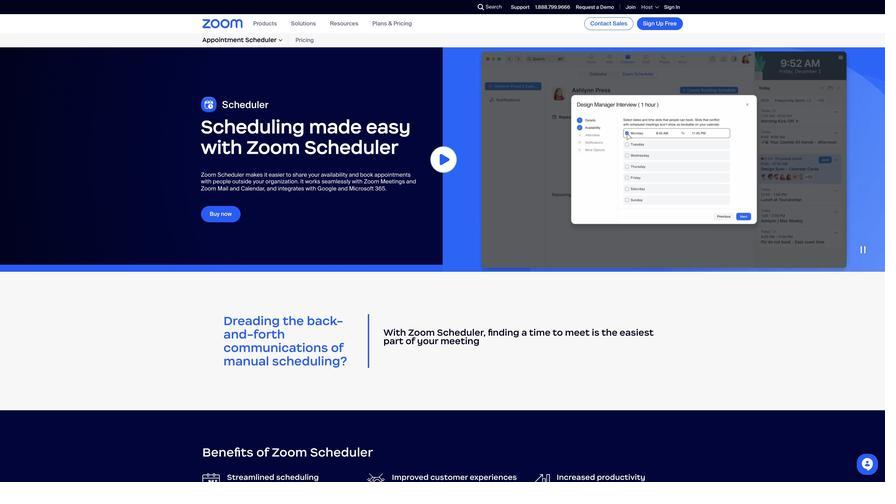 Task type: locate. For each thing, give the bounding box(es) containing it.
people
[[213, 178, 231, 185]]

scheduler inside dropdown button
[[245, 36, 277, 44]]

forth
[[254, 327, 285, 342]]

1 vertical spatial sign
[[643, 20, 655, 27]]

2 horizontal spatial of
[[406, 335, 415, 347]]

search image
[[478, 4, 484, 10]]

easier
[[269, 171, 285, 179]]

your left it at the left
[[253, 178, 264, 185]]

finding
[[488, 327, 520, 338]]

with left people
[[201, 178, 212, 185]]

contact
[[591, 20, 612, 27]]

and down easier
[[267, 185, 277, 192]]

plans & pricing
[[373, 20, 412, 27]]

search image
[[478, 4, 484, 10]]

up
[[657, 20, 664, 27]]

appointments
[[375, 171, 411, 179]]

microsoft
[[349, 185, 374, 192]]

to left share at the top left of page
[[286, 171, 291, 179]]

sign left up
[[643, 20, 655, 27]]

to inside with zoom scheduler, finding a time to meet is the easiest part of your meeting
[[553, 327, 563, 338]]

of right part on the bottom left of the page
[[406, 335, 415, 347]]

buy now link
[[201, 206, 241, 222]]

it
[[301, 178, 304, 185]]

0 horizontal spatial the
[[283, 313, 304, 329]]

zoom inside with zoom scheduler, finding a time to meet is the easiest part of your meeting
[[408, 327, 435, 338]]

your left "meeting"
[[417, 335, 439, 347]]

your
[[309, 171, 320, 179], [253, 178, 264, 185], [417, 335, 439, 347]]

with up people
[[201, 136, 242, 159]]

0 vertical spatial a
[[597, 4, 599, 10]]

request a demo
[[576, 4, 615, 10]]

and right mail on the top of page
[[230, 185, 240, 192]]

pricing down solutions
[[296, 37, 314, 44]]

1.888.799.9666
[[536, 4, 571, 10]]

0 horizontal spatial to
[[286, 171, 291, 179]]

1 horizontal spatial the
[[602, 327, 618, 338]]

sign in link
[[665, 4, 680, 10]]

zoom logo image
[[202, 19, 243, 28]]

scheduler
[[245, 36, 277, 44], [305, 136, 399, 159], [218, 171, 244, 179], [310, 445, 373, 460]]

the
[[283, 313, 304, 329], [602, 327, 618, 338]]

it
[[264, 171, 268, 179]]

1 horizontal spatial pricing
[[394, 20, 412, 27]]

of right the benefits
[[257, 445, 269, 460]]

the left back-
[[283, 313, 304, 329]]

scheduling
[[201, 115, 305, 138]]

google
[[318, 185, 337, 192]]

host
[[642, 4, 653, 10]]

365.
[[375, 185, 387, 192]]

availability
[[321, 171, 348, 179]]

and
[[349, 171, 359, 179], [407, 178, 416, 185], [230, 185, 240, 192], [267, 185, 277, 192], [338, 185, 348, 192]]

works
[[305, 178, 320, 185]]

a left demo on the top right of page
[[597, 4, 599, 10]]

with
[[201, 136, 242, 159], [201, 178, 212, 185], [352, 178, 363, 185], [306, 185, 316, 192]]

0 horizontal spatial sign
[[643, 20, 655, 27]]

to
[[286, 171, 291, 179], [553, 327, 563, 338]]

scheduler inside zoom scheduler makes it easier to share your availability and book appointments with people outside your organization. it works seamlessly with zoom meetings and zoom mail and calendar, and integrates with google and microsoft 365.
[[218, 171, 244, 179]]

handshake image
[[367, 473, 385, 482]]

outside
[[232, 178, 252, 185]]

sign
[[665, 4, 675, 10], [643, 20, 655, 27]]

in
[[676, 4, 680, 10]]

pricing
[[394, 20, 412, 27], [296, 37, 314, 44]]

meeting
[[441, 335, 480, 347]]

scheduling?
[[272, 353, 347, 369]]

1 vertical spatial a
[[522, 327, 527, 338]]

request
[[576, 4, 596, 10]]

appointment
[[202, 36, 244, 44]]

1 horizontal spatial your
[[309, 171, 320, 179]]

is
[[592, 327, 600, 338]]

pricing right &
[[394, 20, 412, 27]]

integrates
[[278, 185, 304, 192]]

appointment scheduler button
[[202, 35, 289, 45]]

1 vertical spatial to
[[553, 327, 563, 338]]

None search field
[[452, 1, 480, 13]]

benefits
[[202, 445, 254, 460]]

a
[[597, 4, 599, 10], [522, 327, 527, 338]]

of down back-
[[331, 340, 344, 356]]

mail
[[218, 185, 229, 192]]

scheduler image
[[201, 97, 286, 112]]

a left 'time'
[[522, 327, 527, 338]]

0 vertical spatial sign
[[665, 4, 675, 10]]

1 vertical spatial pricing
[[296, 37, 314, 44]]

0 horizontal spatial a
[[522, 327, 527, 338]]

1 horizontal spatial of
[[331, 340, 344, 356]]

1 horizontal spatial sign
[[665, 4, 675, 10]]

your right it
[[309, 171, 320, 179]]

contact sales
[[591, 20, 628, 27]]

host button
[[642, 4, 659, 10]]

buy now
[[210, 210, 232, 218]]

of inside with zoom scheduler, finding a time to meet is the easiest part of your meeting
[[406, 335, 415, 347]]

sign for sign up free
[[643, 20, 655, 27]]

0 vertical spatial to
[[286, 171, 291, 179]]

to right 'time'
[[553, 327, 563, 338]]

organization.
[[266, 178, 299, 185]]

1 horizontal spatial to
[[553, 327, 563, 338]]

zoom
[[247, 136, 300, 159], [201, 171, 216, 179], [364, 178, 379, 185], [201, 185, 216, 192], [408, 327, 435, 338], [272, 445, 307, 460]]

dreading the back- and-forth communications of manual scheduling?
[[224, 313, 347, 369]]

support link
[[511, 4, 530, 10]]

growing bar graph image
[[532, 473, 550, 482]]

zoom inside scheduling made easy with zoom scheduler
[[247, 136, 300, 159]]

sign left in
[[665, 4, 675, 10]]

0 horizontal spatial your
[[253, 178, 264, 185]]

0 vertical spatial pricing
[[394, 20, 412, 27]]

a inside with zoom scheduler, finding a time to meet is the easiest part of your meeting
[[522, 327, 527, 338]]

2 horizontal spatial your
[[417, 335, 439, 347]]

the inside with zoom scheduler, finding a time to meet is the easiest part of your meeting
[[602, 327, 618, 338]]

the right is
[[602, 327, 618, 338]]

buy
[[210, 210, 220, 218]]

appointment scheduler
[[202, 36, 277, 44]]

solutions button
[[291, 20, 316, 27]]

of
[[406, 335, 415, 347], [331, 340, 344, 356], [257, 445, 269, 460]]

sign inside sign up free link
[[643, 20, 655, 27]]



Task type: describe. For each thing, give the bounding box(es) containing it.
with inside scheduling made easy with zoom scheduler
[[201, 136, 242, 159]]

the inside dreading the back- and-forth communications of manual scheduling?
[[283, 313, 304, 329]]

scheduler inside scheduling made easy with zoom scheduler
[[305, 136, 399, 159]]

products
[[253, 20, 277, 27]]

communications
[[224, 340, 328, 356]]

your inside with zoom scheduler, finding a time to meet is the easiest part of your meeting
[[417, 335, 439, 347]]

seamlessly
[[322, 178, 351, 185]]

with zoom scheduler, finding a time to meet is the easiest part of your meeting
[[384, 327, 654, 347]]

scheduling made easy with zoom scheduler
[[201, 115, 411, 159]]

join
[[626, 4, 636, 10]]

sign up free
[[643, 20, 677, 27]]

benefits of zoom scheduler
[[202, 445, 373, 460]]

book
[[360, 171, 373, 179]]

and left book
[[349, 171, 359, 179]]

with
[[384, 327, 406, 338]]

and right google
[[338, 185, 348, 192]]

sign up free link
[[637, 17, 683, 30]]

with right seamlessly
[[352, 178, 363, 185]]

sign in
[[665, 4, 680, 10]]

and right meetings at the top left
[[407, 178, 416, 185]]

scheduler,
[[437, 327, 486, 338]]

1.888.799.9666 link
[[536, 4, 571, 10]]

&
[[389, 20, 392, 27]]

zoom scheduler makes it easier to share your availability and book appointments with people outside your organization. it works seamlessly with zoom meetings and zoom mail and calendar, and integrates with google and microsoft 365.
[[201, 171, 416, 192]]

pricing link
[[289, 35, 321, 46]]

sign for sign in
[[665, 4, 675, 10]]

share
[[293, 171, 307, 179]]

calendar,
[[241, 185, 266, 192]]

easiest
[[620, 327, 654, 338]]

calendar image
[[202, 473, 220, 482]]

to inside zoom scheduler makes it easier to share your availability and book appointments with people outside your organization. it works seamlessly with zoom meetings and zoom mail and calendar, and integrates with google and microsoft 365.
[[286, 171, 291, 179]]

meetings
[[381, 178, 405, 185]]

search
[[486, 4, 502, 10]]

now
[[221, 210, 232, 218]]

with right it
[[306, 185, 316, 192]]

easy
[[366, 115, 411, 138]]

contact sales link
[[585, 17, 634, 30]]

made
[[309, 115, 362, 138]]

plans
[[373, 20, 387, 27]]

support
[[511, 4, 530, 10]]

dreading
[[224, 313, 280, 329]]

resources button
[[330, 20, 359, 27]]

video player application
[[443, 47, 886, 296]]

0 horizontal spatial of
[[257, 445, 269, 460]]

request a demo link
[[576, 4, 615, 10]]

manual
[[224, 353, 269, 369]]

free
[[665, 20, 677, 27]]

scheduling made easy with zoom scheduler main content
[[0, 47, 886, 482]]

back-
[[307, 313, 344, 329]]

0 horizontal spatial pricing
[[296, 37, 314, 44]]

join link
[[626, 4, 636, 10]]

part
[[384, 335, 404, 347]]

plans & pricing link
[[373, 20, 412, 27]]

meet
[[565, 327, 590, 338]]

resources
[[330, 20, 359, 27]]

solutions
[[291, 20, 316, 27]]

and-
[[224, 327, 254, 342]]

makes
[[246, 171, 263, 179]]

of inside dreading the back- and-forth communications of manual scheduling?
[[331, 340, 344, 356]]

sales
[[613, 20, 628, 27]]

time
[[529, 327, 551, 338]]

products button
[[253, 20, 277, 27]]

demo
[[601, 4, 615, 10]]

1 horizontal spatial a
[[597, 4, 599, 10]]



Task type: vqa. For each thing, say whether or not it's contained in the screenshot.
text box
no



